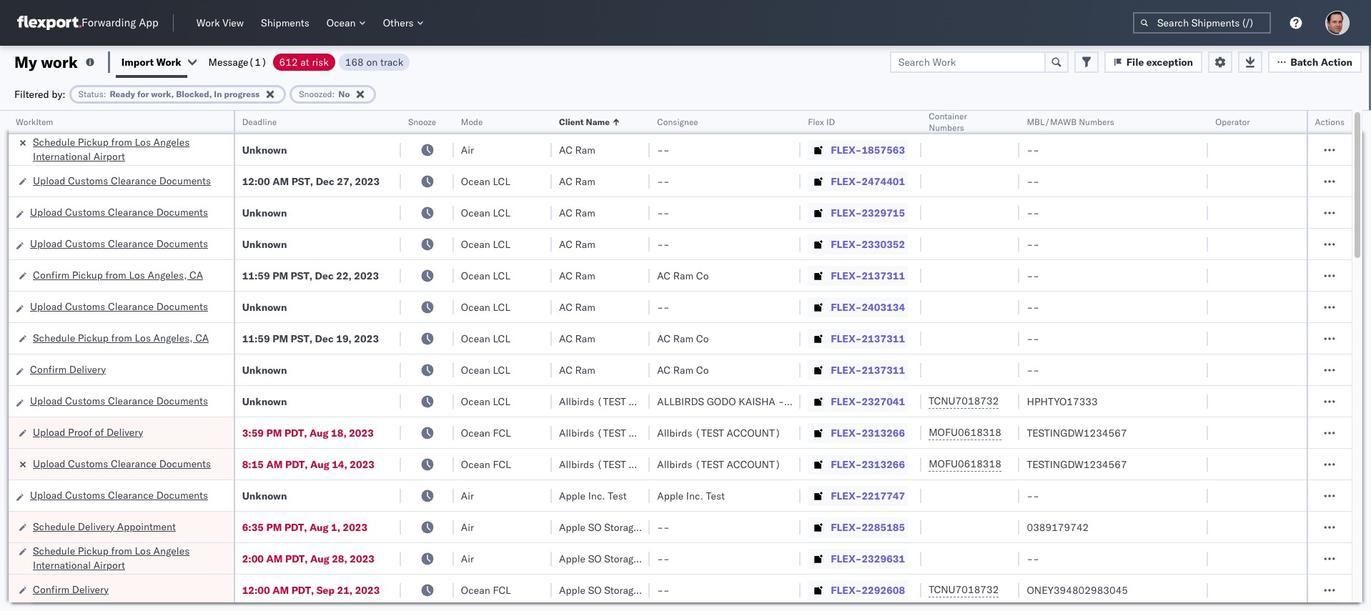 Task type: vqa. For each thing, say whether or not it's contained in the screenshot.
FCL to the middle
yes



Task type: locate. For each thing, give the bounding box(es) containing it.
air
[[461, 143, 474, 156], [461, 490, 474, 502], [461, 521, 474, 534], [461, 553, 474, 565]]

11 flex- from the top
[[831, 458, 862, 471]]

upload for upload proof of delivery button
[[33, 426, 65, 439]]

los for schedule pickup from los angeles, ca link
[[135, 332, 151, 344]]

resize handle column header for client name
[[633, 111, 650, 612]]

5 unknown from the top
[[242, 364, 287, 377]]

2 vertical spatial storage
[[605, 584, 639, 597]]

1 horizontal spatial inc.
[[687, 490, 704, 502]]

from down confirm pickup from los angeles, ca button
[[111, 332, 132, 344]]

2 vertical spatial apple so storage (do not use)
[[559, 584, 713, 597]]

schedule pickup from los angeles international airport button
[[33, 544, 215, 574]]

1 schedule from the top
[[33, 136, 75, 148]]

confirm delivery button down schedule pickup from los angeles international airport button in the bottom of the page
[[33, 583, 109, 598]]

1 horizontal spatial numbers
[[1080, 117, 1115, 127]]

ac
[[559, 143, 573, 156], [559, 175, 573, 188], [559, 206, 573, 219], [559, 238, 573, 251], [559, 269, 573, 282], [658, 269, 671, 282], [559, 301, 573, 314], [559, 332, 573, 345], [658, 332, 671, 345], [559, 364, 573, 377], [658, 364, 671, 377]]

flex
[[809, 117, 825, 127]]

0 horizontal spatial inc.
[[588, 490, 606, 502]]

numbers down container at the top right of the page
[[929, 122, 965, 133]]

resize handle column header for container numbers
[[1003, 111, 1020, 612]]

0 vertical spatial flex-2313266
[[831, 427, 906, 440]]

9 flex- from the top
[[831, 395, 862, 408]]

apple
[[559, 490, 586, 502], [658, 490, 684, 502], [559, 521, 586, 534], [559, 553, 586, 565], [559, 584, 586, 597]]

1 vertical spatial fcl
[[493, 458, 511, 471]]

not for flex-2329631
[[665, 553, 685, 565]]

pm right 6:35
[[266, 521, 282, 534]]

delivery down schedule pickup from los angeles international airport button in the bottom of the page
[[72, 583, 109, 596]]

0 vertical spatial schedule pickup from los angeles international airport link
[[33, 135, 215, 163]]

confirm delivery link down schedule pickup from los angeles, ca button on the bottom of page
[[30, 362, 106, 377]]

0 vertical spatial airport
[[93, 150, 125, 163]]

0 vertical spatial dec
[[316, 175, 335, 188]]

1 12:00 from the top
[[242, 175, 270, 188]]

schedule pickup from los angeles international airport inside schedule pickup from los angeles international airport button
[[33, 545, 190, 572]]

8 flex- from the top
[[831, 364, 862, 377]]

0 vertical spatial use)
[[688, 521, 713, 534]]

2137311 up 2327041
[[862, 364, 906, 377]]

from down schedule delivery appointment button
[[111, 545, 132, 558]]

flex-2313266 button
[[809, 423, 909, 443], [809, 423, 909, 443], [809, 455, 909, 475], [809, 455, 909, 475]]

2023 right 21,
[[355, 584, 380, 597]]

4 resize handle column header from the left
[[535, 111, 552, 612]]

unknown down 12:00 am pst, dec 27, 2023
[[242, 206, 287, 219]]

schedule pickup from los angeles international airport link down schedule delivery appointment button
[[33, 544, 215, 573]]

11 resize handle column header from the left
[[1335, 111, 1353, 612]]

6 lcl from the top
[[493, 332, 511, 345]]

2023 right 1,
[[343, 521, 368, 534]]

0 vertical spatial confirm delivery button
[[30, 362, 106, 378]]

flex-2329715 button
[[809, 203, 909, 223], [809, 203, 909, 223]]

2313266
[[862, 427, 906, 440], [862, 458, 906, 471]]

2:00 am pdt, aug 28, 2023
[[242, 553, 375, 565]]

angeles, inside "link"
[[148, 269, 187, 281]]

2 testingdw1234567 from the top
[[1027, 458, 1128, 471]]

3 ac ram from the top
[[559, 206, 596, 219]]

use) for flex-2329631
[[688, 553, 713, 565]]

aug left the 14,
[[311, 458, 330, 471]]

container numbers button
[[922, 108, 1006, 134]]

flex-2137311
[[831, 269, 906, 282], [831, 332, 906, 345], [831, 364, 906, 377]]

1 use) from the top
[[688, 521, 713, 534]]

1 vertical spatial ca
[[195, 332, 209, 344]]

(test
[[597, 395, 626, 408], [597, 427, 626, 440], [695, 427, 725, 440], [597, 458, 626, 471], [695, 458, 725, 471]]

numbers inside container numbers
[[929, 122, 965, 133]]

international
[[33, 150, 91, 163], [33, 559, 91, 572]]

aug left 1,
[[310, 521, 329, 534]]

aug for 28,
[[311, 553, 330, 565]]

1 vertical spatial ocean fcl
[[461, 458, 511, 471]]

1 apple so storage (do not use) from the top
[[559, 521, 713, 534]]

1 vertical spatial angeles
[[153, 545, 190, 558]]

3 air from the top
[[461, 521, 474, 534]]

7 unknown from the top
[[242, 490, 287, 502]]

pst, left 22,
[[291, 269, 313, 282]]

dec left "27,"
[[316, 175, 335, 188]]

10 flex- from the top
[[831, 427, 862, 440]]

pdt, for 3:59
[[285, 427, 307, 440]]

1 vertical spatial angeles,
[[153, 332, 193, 344]]

customs up schedule delivery appointment
[[65, 489, 105, 502]]

work left view
[[196, 16, 220, 29]]

1 ocean lcl from the top
[[461, 175, 511, 188]]

schedule pickup from los angeles international airport link
[[33, 135, 215, 163], [33, 544, 215, 573]]

testingdw1234567 for 8:15 am pdt, aug 14, 2023
[[1027, 458, 1128, 471]]

1 vertical spatial international
[[33, 559, 91, 572]]

mode
[[461, 117, 483, 127]]

flex-2327041
[[831, 395, 906, 408]]

2 airport from the top
[[93, 559, 125, 572]]

2 vertical spatial fcl
[[493, 584, 511, 597]]

8 lcl from the top
[[493, 395, 511, 408]]

1 not from the top
[[665, 521, 685, 534]]

confirm pickup from los angeles, ca
[[33, 269, 203, 281]]

ready
[[110, 88, 135, 99]]

(test for 3:59 pm pdt, aug 18, 2023
[[597, 427, 626, 440]]

3 resize handle column header from the left
[[437, 111, 454, 612]]

9 resize handle column header from the left
[[1192, 111, 1209, 612]]

1 vertical spatial airport
[[93, 559, 125, 572]]

schedule
[[33, 136, 75, 148], [33, 332, 75, 344], [33, 520, 75, 533], [33, 545, 75, 558]]

1 vertical spatial confirm delivery button
[[33, 583, 109, 598]]

los inside "link"
[[129, 269, 145, 281]]

international down schedule delivery appointment button
[[33, 559, 91, 572]]

storage for flex-2285185
[[605, 521, 639, 534]]

pickup inside "link"
[[72, 269, 103, 281]]

3 2137311 from the top
[[862, 364, 906, 377]]

2 vertical spatial ac ram co
[[658, 364, 709, 377]]

1 fcl from the top
[[493, 427, 511, 440]]

2313266 up 2217747
[[862, 458, 906, 471]]

angeles down "appointment"
[[153, 545, 190, 558]]

unknown for flex-2329715
[[242, 206, 287, 219]]

pst,
[[292, 175, 313, 188], [291, 269, 313, 282], [291, 332, 313, 345]]

2 vertical spatial co
[[697, 364, 709, 377]]

customs down confirm pickup from los angeles, ca button
[[65, 300, 105, 313]]

unknown for flex-2403134
[[242, 301, 287, 314]]

0 vertical spatial pst,
[[292, 175, 313, 188]]

3 schedule from the top
[[33, 520, 75, 533]]

by:
[[52, 88, 66, 100]]

airport
[[93, 150, 125, 163], [93, 559, 125, 572]]

2 storage from the top
[[605, 553, 639, 565]]

work
[[41, 52, 78, 72]]

1 vertical spatial confirm delivery
[[33, 583, 109, 596]]

0 vertical spatial testingdw1234567
[[1027, 427, 1128, 440]]

2137311
[[862, 269, 906, 282], [862, 332, 906, 345], [862, 364, 906, 377]]

use) for flex-2292608
[[688, 584, 713, 597]]

pickup down workitem button
[[78, 136, 109, 148]]

international down workitem at the top left of the page
[[33, 150, 91, 163]]

2 (do from the top
[[642, 553, 663, 565]]

2313266 down 2327041
[[862, 427, 906, 440]]

exception
[[1147, 55, 1194, 68]]

1 vertical spatial pst,
[[291, 269, 313, 282]]

1 lcl from the top
[[493, 175, 511, 188]]

numbers right the mbl/mawb
[[1080, 117, 1115, 127]]

2 vertical spatial so
[[588, 584, 602, 597]]

pm left 19,
[[273, 332, 288, 345]]

ca for schedule pickup from los angeles, ca
[[195, 332, 209, 344]]

flex-2313266 for 3:59 pm pdt, aug 18, 2023
[[831, 427, 906, 440]]

2 so from the top
[[588, 553, 602, 565]]

unknown down deadline
[[242, 143, 287, 156]]

6 unknown from the top
[[242, 395, 287, 408]]

0 vertical spatial so
[[588, 521, 602, 534]]

1 unknown from the top
[[242, 143, 287, 156]]

airport for first schedule pickup from los angeles international airport 'link' from the bottom of the page
[[93, 559, 125, 572]]

view
[[223, 16, 244, 29]]

ca
[[190, 269, 203, 281], [195, 332, 209, 344]]

angeles for 1st schedule pickup from los angeles international airport 'link'
[[153, 136, 190, 148]]

1 horizontal spatial work
[[196, 16, 220, 29]]

1 flex-2137311 from the top
[[831, 269, 906, 282]]

0 vertical spatial ca
[[190, 269, 203, 281]]

workitem button
[[9, 114, 219, 128]]

godo
[[707, 395, 736, 408]]

status
[[78, 88, 104, 99]]

1 vertical spatial so
[[588, 553, 602, 565]]

3 use) from the top
[[688, 584, 713, 597]]

container
[[929, 111, 968, 122]]

pst, left "27,"
[[292, 175, 313, 188]]

actions
[[1316, 117, 1345, 127]]

0 vertical spatial confirm delivery link
[[30, 362, 106, 377]]

1 testingdw1234567 from the top
[[1027, 427, 1128, 440]]

1 vertical spatial flex-2137311
[[831, 332, 906, 345]]

customs up confirm pickup from los angeles, ca
[[65, 206, 105, 219]]

flex-2137311 for 19,
[[831, 332, 906, 345]]

from up schedule pickup from los angeles, ca
[[106, 269, 126, 281]]

unknown down 11:59 pm pst, dec 19, 2023
[[242, 364, 287, 377]]

ca for confirm pickup from los angeles, ca
[[190, 269, 203, 281]]

am down 2:00 am pdt, aug 28, 2023
[[273, 584, 289, 597]]

confirm delivery down schedule pickup from los angeles international airport button in the bottom of the page
[[33, 583, 109, 596]]

1 vertical spatial dec
[[315, 269, 334, 282]]

customs up confirm pickup from los angeles, ca "link"
[[65, 237, 105, 250]]

2 ocean fcl from the top
[[461, 458, 511, 471]]

2023 right 18,
[[349, 427, 374, 440]]

fcl
[[493, 427, 511, 440], [493, 458, 511, 471], [493, 584, 511, 597]]

2023 right the 28,
[[350, 553, 375, 565]]

0 vertical spatial not
[[665, 521, 685, 534]]

0 horizontal spatial apple inc. test
[[559, 490, 627, 502]]

deadline button
[[235, 114, 387, 128]]

2023 right 22,
[[354, 269, 379, 282]]

0 vertical spatial 12:00
[[242, 175, 270, 188]]

pickup for 1st schedule pickup from los angeles international airport 'link'
[[78, 136, 109, 148]]

flex-2313266 down 'flex-2327041'
[[831, 427, 906, 440]]

aug for 14,
[[311, 458, 330, 471]]

pickup down schedule delivery appointment button
[[78, 545, 109, 558]]

7 lcl from the top
[[493, 364, 511, 377]]

2 vertical spatial pst,
[[291, 332, 313, 345]]

2 vertical spatial ocean fcl
[[461, 584, 511, 597]]

pickup for confirm pickup from los angeles, ca "link"
[[72, 269, 103, 281]]

resize handle column header for flex id
[[905, 111, 922, 612]]

pst, for 22,
[[291, 269, 313, 282]]

2 use) from the top
[[688, 553, 713, 565]]

co for 19,
[[697, 332, 709, 345]]

pdt, up 2:00 am pdt, aug 28, 2023
[[285, 521, 307, 534]]

clearance for flex-2403134
[[108, 300, 154, 313]]

1 flex-2313266 from the top
[[831, 427, 906, 440]]

2 : from the left
[[332, 88, 335, 99]]

international inside button
[[33, 559, 91, 572]]

apple for 21,
[[559, 584, 586, 597]]

schedule for schedule pickup from los angeles, ca link
[[33, 332, 75, 344]]

airport down schedule delivery appointment button
[[93, 559, 125, 572]]

delivery right of
[[107, 426, 143, 439]]

flex-
[[831, 143, 862, 156], [831, 175, 862, 188], [831, 206, 862, 219], [831, 238, 862, 251], [831, 269, 862, 282], [831, 301, 862, 314], [831, 332, 862, 345], [831, 364, 862, 377], [831, 395, 862, 408], [831, 427, 862, 440], [831, 458, 862, 471], [831, 490, 862, 502], [831, 521, 862, 534], [831, 553, 862, 565], [831, 584, 862, 597]]

ac ram co
[[658, 269, 709, 282], [658, 332, 709, 345], [658, 364, 709, 377]]

lcl for flex-2327041's upload customs clearance documents link
[[493, 395, 511, 408]]

work,
[[151, 88, 174, 99]]

0 vertical spatial confirm delivery
[[30, 363, 106, 376]]

am right "8:15"
[[266, 458, 283, 471]]

operator
[[1216, 117, 1251, 127]]

0 vertical spatial schedule pickup from los angeles international airport
[[33, 136, 190, 163]]

0 horizontal spatial work
[[156, 55, 181, 68]]

3 ocean fcl from the top
[[461, 584, 511, 597]]

2 air from the top
[[461, 490, 474, 502]]

2:00
[[242, 553, 264, 565]]

work right import
[[156, 55, 181, 68]]

2 vertical spatial (do
[[642, 584, 663, 597]]

(test for 8:15 am pdt, aug 14, 2023
[[597, 458, 626, 471]]

customs for flex-2327041
[[65, 394, 105, 407]]

1 vertical spatial 2313266
[[862, 458, 906, 471]]

los down confirm pickup from los angeles, ca button
[[135, 332, 151, 344]]

1 2313266 from the top
[[862, 427, 906, 440]]

1 airport from the top
[[93, 150, 125, 163]]

0 horizontal spatial test
[[608, 490, 627, 502]]

2 tcnu7018732 from the top
[[929, 584, 1000, 597]]

0 vertical spatial fcl
[[493, 427, 511, 440]]

8 resize handle column header from the left
[[1003, 111, 1020, 612]]

1 vertical spatial apple so storage (do not use)
[[559, 553, 713, 565]]

not for flex-2285185
[[665, 521, 685, 534]]

3 flex- from the top
[[831, 206, 862, 219]]

aug left 18,
[[310, 427, 329, 440]]

pst, for 27,
[[292, 175, 313, 188]]

0 vertical spatial tcnu7018732
[[929, 395, 1000, 408]]

1 horizontal spatial :
[[332, 88, 335, 99]]

forwarding
[[82, 16, 136, 30]]

am for 2:00 am pdt, aug 28, 2023
[[266, 553, 283, 565]]

0 vertical spatial confirm
[[33, 269, 69, 281]]

0 vertical spatial international
[[33, 150, 91, 163]]

work
[[196, 16, 220, 29], [156, 55, 181, 68]]

unknown for flex-2217747
[[242, 490, 287, 502]]

pdt, down the 3:59 pm pdt, aug 18, 2023
[[285, 458, 308, 471]]

1 flex- from the top
[[831, 143, 862, 156]]

confirm delivery button
[[30, 362, 106, 378], [33, 583, 109, 598]]

am for 12:00 am pdt, sep 21, 2023
[[273, 584, 289, 597]]

pdt, up 8:15 am pdt, aug 14, 2023
[[285, 427, 307, 440]]

1 vertical spatial flex-2313266
[[831, 458, 906, 471]]

airport inside button
[[93, 559, 125, 572]]

2 vertical spatial dec
[[315, 332, 334, 345]]

upload customs clearance documents link for flex-2474401
[[33, 173, 211, 188]]

7 resize handle column header from the left
[[905, 111, 922, 612]]

0 vertical spatial mofu0618318
[[929, 426, 1002, 439]]

kaisha
[[739, 395, 776, 408]]

schedule pickup from los angeles international airport down schedule delivery appointment button
[[33, 545, 190, 572]]

apple so storage (do not use)
[[559, 521, 713, 534], [559, 553, 713, 565], [559, 584, 713, 597]]

confirm delivery button down schedule pickup from los angeles, ca button on the bottom of page
[[30, 362, 106, 378]]

upload customs clearance documents link
[[33, 173, 211, 188], [30, 205, 208, 219], [30, 236, 208, 251], [30, 299, 208, 314], [30, 394, 208, 408], [33, 457, 211, 471], [30, 488, 208, 502]]

0 vertical spatial apple so storage (do not use)
[[559, 521, 713, 534]]

delivery inside 'link'
[[78, 520, 115, 533]]

upload customs clearance documents for flex-2474401
[[33, 174, 211, 187]]

confirm pickup from los angeles, ca button
[[33, 268, 203, 284]]

pdt, for 2:00
[[285, 553, 308, 565]]

pm right 3:59 at the left of page
[[266, 427, 282, 440]]

dec left 22,
[[315, 269, 334, 282]]

dec left 19,
[[315, 332, 334, 345]]

angeles, for schedule pickup from los angeles, ca
[[153, 332, 193, 344]]

0 vertical spatial ocean fcl
[[461, 427, 511, 440]]

confirm delivery link down schedule pickup from los angeles international airport button in the bottom of the page
[[33, 583, 109, 597]]

2 ac ram co from the top
[[658, 332, 709, 345]]

angeles down status : ready for work, blocked, in progress
[[153, 136, 190, 148]]

2 test from the left
[[706, 490, 725, 502]]

1 vertical spatial testingdw1234567
[[1027, 458, 1128, 471]]

3 ocean lcl from the top
[[461, 238, 511, 251]]

0 vertical spatial storage
[[605, 521, 639, 534]]

5 ocean lcl from the top
[[461, 301, 511, 314]]

1 air from the top
[[461, 143, 474, 156]]

2 flex-2313266 from the top
[[831, 458, 906, 471]]

testingdw1234567
[[1027, 427, 1128, 440], [1027, 458, 1128, 471]]

0 vertical spatial flex-2137311
[[831, 269, 906, 282]]

1 vertical spatial use)
[[688, 553, 713, 565]]

pm left 22,
[[273, 269, 288, 282]]

documents for flex-2217747
[[156, 489, 208, 502]]

co
[[697, 269, 709, 282], [697, 332, 709, 345], [697, 364, 709, 377]]

1 vertical spatial schedule pickup from los angeles international airport link
[[33, 544, 215, 573]]

unknown up 11:59 pm pst, dec 22, 2023
[[242, 238, 287, 251]]

6 resize handle column header from the left
[[784, 111, 801, 612]]

: left ready at the top
[[104, 88, 106, 99]]

4 air from the top
[[461, 553, 474, 565]]

1 co from the top
[[697, 269, 709, 282]]

2 vertical spatial not
[[665, 584, 685, 597]]

progress
[[224, 88, 260, 99]]

ac ram
[[559, 143, 596, 156], [559, 175, 596, 188], [559, 206, 596, 219], [559, 238, 596, 251], [559, 269, 596, 282], [559, 301, 596, 314], [559, 332, 596, 345], [559, 364, 596, 377]]

aug left the 28,
[[311, 553, 330, 565]]

(do for flex-2285185
[[642, 521, 663, 534]]

0 vertical spatial 2313266
[[862, 427, 906, 440]]

schedule pickup from los angeles international airport for 1st schedule pickup from los angeles international airport 'link'
[[33, 136, 190, 163]]

2 international from the top
[[33, 559, 91, 572]]

confirm inside "link"
[[33, 269, 69, 281]]

flex-2217747
[[831, 490, 906, 502]]

flex-2137311 up 'flex-2327041'
[[831, 364, 906, 377]]

apple so storage (do not use) for flex-2292608
[[559, 584, 713, 597]]

21,
[[337, 584, 353, 597]]

ocean fcl for 8:15 am pdt, aug 14, 2023
[[461, 458, 511, 471]]

2023 for 11:59 pm pst, dec 19, 2023
[[354, 332, 379, 345]]

flex-2137311 for 22,
[[831, 269, 906, 282]]

allbirds
[[559, 395, 595, 408], [559, 427, 595, 440], [658, 427, 693, 440], [559, 458, 595, 471], [658, 458, 693, 471]]

hphtyo17333
[[1027, 395, 1098, 408]]

1 vertical spatial schedule pickup from los angeles international airport
[[33, 545, 190, 572]]

flex id button
[[801, 114, 908, 128]]

6 flex- from the top
[[831, 301, 862, 314]]

risk
[[312, 55, 329, 68]]

(test for unknown
[[597, 395, 626, 408]]

1 vertical spatial 2137311
[[862, 332, 906, 345]]

5 resize handle column header from the left
[[633, 111, 650, 612]]

schedule pickup from los angeles international airport down workitem button
[[33, 136, 190, 163]]

angeles,
[[148, 269, 187, 281], [153, 332, 193, 344]]

los down workitem button
[[135, 136, 151, 148]]

0 vertical spatial 11:59
[[242, 269, 270, 282]]

upload customs clearance documents button for flex-2217747
[[30, 488, 208, 504]]

0 horizontal spatial numbers
[[929, 122, 965, 133]]

apple inc. test
[[559, 490, 627, 502], [658, 490, 725, 502]]

12:00
[[242, 175, 270, 188], [242, 584, 270, 597]]

14 flex- from the top
[[831, 553, 862, 565]]

2 2313266 from the top
[[862, 458, 906, 471]]

apple for 1,
[[559, 521, 586, 534]]

1 vertical spatial (do
[[642, 553, 663, 565]]

1 ocean fcl from the top
[[461, 427, 511, 440]]

unknown for flex-2137311
[[242, 364, 287, 377]]

pm for 11:59 pm pst, dec 22, 2023
[[273, 269, 288, 282]]

pdt, down 6:35 pm pdt, aug 1, 2023 at left
[[285, 553, 308, 565]]

2137311 up '2403134'
[[862, 269, 906, 282]]

schedule pickup from los angeles international airport link down workitem button
[[33, 135, 215, 163]]

(do
[[642, 521, 663, 534], [642, 553, 663, 565], [642, 584, 663, 597]]

status : ready for work, blocked, in progress
[[78, 88, 260, 99]]

confirm
[[33, 269, 69, 281], [30, 363, 67, 376], [33, 583, 69, 596]]

0 horizontal spatial :
[[104, 88, 106, 99]]

unknown down 11:59 pm pst, dec 22, 2023
[[242, 301, 287, 314]]

2137311 down '2403134'
[[862, 332, 906, 345]]

1 storage from the top
[[605, 521, 639, 534]]

1 tcnu7018732 from the top
[[929, 395, 1000, 408]]

pickup down confirm pickup from los angeles, ca button
[[78, 332, 109, 344]]

pickup
[[78, 136, 109, 148], [72, 269, 103, 281], [78, 332, 109, 344], [78, 545, 109, 558]]

customs down workitem button
[[68, 174, 108, 187]]

upload customs clearance documents link for flex-2403134
[[30, 299, 208, 314]]

2 vertical spatial flex-2137311
[[831, 364, 906, 377]]

my work
[[14, 52, 78, 72]]

2023 right the 14,
[[350, 458, 375, 471]]

2023 right 19,
[[354, 332, 379, 345]]

1 mofu0618318 from the top
[[929, 426, 1002, 439]]

Search Shipments (/) text field
[[1134, 12, 1272, 34]]

resize handle column header
[[216, 111, 234, 612], [384, 111, 401, 612], [437, 111, 454, 612], [535, 111, 552, 612], [633, 111, 650, 612], [784, 111, 801, 612], [905, 111, 922, 612], [1003, 111, 1020, 612], [1192, 111, 1209, 612], [1290, 111, 1307, 612], [1335, 111, 1353, 612]]

2 schedule from the top
[[33, 332, 75, 344]]

0 vertical spatial angeles,
[[148, 269, 187, 281]]

am down deadline
[[273, 175, 289, 188]]

air for flex-2285185
[[461, 521, 474, 534]]

2023 for 11:59 pm pst, dec 22, 2023
[[354, 269, 379, 282]]

8:15
[[242, 458, 264, 471]]

so for 6:35 pm pdt, aug 1, 2023
[[588, 521, 602, 534]]

3 unknown from the top
[[242, 238, 287, 251]]

pm
[[273, 269, 288, 282], [273, 332, 288, 345], [266, 427, 282, 440], [266, 521, 282, 534]]

-
[[658, 143, 664, 156], [664, 143, 670, 156], [1027, 143, 1034, 156], [1034, 143, 1040, 156], [658, 175, 664, 188], [664, 175, 670, 188], [1027, 175, 1034, 188], [1034, 175, 1040, 188], [658, 206, 664, 219], [664, 206, 670, 219], [1027, 206, 1034, 219], [1034, 206, 1040, 219], [658, 238, 664, 251], [664, 238, 670, 251], [1027, 238, 1034, 251], [1034, 238, 1040, 251], [1027, 269, 1034, 282], [1034, 269, 1040, 282], [658, 301, 664, 314], [664, 301, 670, 314], [1027, 301, 1034, 314], [1034, 301, 1040, 314], [1027, 332, 1034, 345], [1034, 332, 1040, 345], [1027, 364, 1034, 377], [1034, 364, 1040, 377], [779, 395, 785, 408], [1027, 490, 1034, 502], [1034, 490, 1040, 502], [658, 521, 664, 534], [664, 521, 670, 534], [658, 553, 664, 565], [664, 553, 670, 565], [1027, 553, 1034, 565], [1034, 553, 1040, 565], [658, 584, 664, 597], [664, 584, 670, 597]]

of
[[95, 426, 104, 439]]

4 ac ram from the top
[[559, 238, 596, 251]]

1 horizontal spatial test
[[706, 490, 725, 502]]

2 not from the top
[[665, 553, 685, 565]]

upload customs clearance documents for flex-2330352
[[30, 237, 208, 250]]

ocean fcl for 3:59 pm pdt, aug 18, 2023
[[461, 427, 511, 440]]

apple so storage (do not use) for flex-2285185
[[559, 521, 713, 534]]

flex-2329715
[[831, 206, 906, 219]]

flex-2403134 button
[[809, 297, 909, 317], [809, 297, 909, 317]]

allbirds
[[658, 395, 705, 408]]

1 vertical spatial tcnu7018732
[[929, 584, 1000, 597]]

resize handle column header for workitem
[[216, 111, 234, 612]]

:
[[104, 88, 106, 99], [332, 88, 335, 99]]

1 horizontal spatial apple inc. test
[[658, 490, 725, 502]]

pickup up schedule pickup from los angeles, ca
[[72, 269, 103, 281]]

from for confirm pickup from los angeles, ca "link"
[[106, 269, 126, 281]]

unknown up 6:35
[[242, 490, 287, 502]]

ocean fcl for 12:00 am pdt, sep 21, 2023
[[461, 584, 511, 597]]

1 2137311 from the top
[[862, 269, 906, 282]]

lcl for flex-2403134's upload customs clearance documents link
[[493, 301, 511, 314]]

1 so from the top
[[588, 521, 602, 534]]

0 vertical spatial ac ram co
[[658, 269, 709, 282]]

1 : from the left
[[104, 88, 106, 99]]

pm for 6:35 pm pdt, aug 1, 2023
[[266, 521, 282, 534]]

7 ac ram from the top
[[559, 332, 596, 345]]

angeles inside button
[[153, 545, 190, 558]]

1 vertical spatial 12:00
[[242, 584, 270, 597]]

1 (do from the top
[[642, 521, 663, 534]]

3 (do from the top
[[642, 584, 663, 597]]

12:00 down deadline
[[242, 175, 270, 188]]

3 apple so storage (do not use) from the top
[[559, 584, 713, 597]]

am right 2:00
[[266, 553, 283, 565]]

7 ocean lcl from the top
[[461, 364, 511, 377]]

1 vertical spatial ac ram co
[[658, 332, 709, 345]]

1857563
[[862, 143, 906, 156]]

flex-2313266 up flex-2217747
[[831, 458, 906, 471]]

3 so from the top
[[588, 584, 602, 597]]

upload customs clearance documents button for flex-2327041
[[30, 394, 208, 410]]

2 vertical spatial 2137311
[[862, 364, 906, 377]]

documents for flex-2403134
[[156, 300, 208, 313]]

ocean lcl for flex-2403134's upload customs clearance documents link
[[461, 301, 511, 314]]

pst, left 19,
[[291, 332, 313, 345]]

4 lcl from the top
[[493, 269, 511, 282]]

12:00 down 2:00
[[242, 584, 270, 597]]

1 vertical spatial not
[[665, 553, 685, 565]]

airport down workitem button
[[93, 150, 125, 163]]

2023 right "27,"
[[355, 175, 380, 188]]

1 vertical spatial mofu0618318
[[929, 458, 1002, 471]]

numbers
[[1080, 117, 1115, 127], [929, 122, 965, 133]]

flex-2137311 up flex-2403134 on the right of the page
[[831, 269, 906, 282]]

aug
[[310, 427, 329, 440], [311, 458, 330, 471], [310, 521, 329, 534], [311, 553, 330, 565]]

0 vertical spatial (do
[[642, 521, 663, 534]]

tcnu7018732 for flex-2292608
[[929, 584, 1000, 597]]

los up schedule pickup from los angeles, ca
[[129, 269, 145, 281]]

tcnu7018732
[[929, 395, 1000, 408], [929, 584, 1000, 597]]

from down workitem button
[[111, 136, 132, 148]]

lcl for top confirm delivery link
[[493, 364, 511, 377]]

0 vertical spatial 2137311
[[862, 269, 906, 282]]

los down "appointment"
[[135, 545, 151, 558]]

unknown up 3:59 at the left of page
[[242, 395, 287, 408]]

los for first schedule pickup from los angeles international airport 'link' from the bottom of the page
[[135, 545, 151, 558]]

2 vertical spatial use)
[[688, 584, 713, 597]]

aug for 1,
[[310, 521, 329, 534]]

flex-2137311 down flex-2403134 on the right of the page
[[831, 332, 906, 345]]

customs up upload proof of delivery link
[[65, 394, 105, 407]]

0 vertical spatial angeles
[[153, 136, 190, 148]]

4 schedule from the top
[[33, 545, 75, 558]]

1 vertical spatial confirm
[[30, 363, 67, 376]]

1 vertical spatial storage
[[605, 553, 639, 565]]

angeles for first schedule pickup from los angeles international airport 'link' from the bottom of the page
[[153, 545, 190, 558]]

: left no
[[332, 88, 335, 99]]

from inside "link"
[[106, 269, 126, 281]]

1 vertical spatial 11:59
[[242, 332, 270, 345]]

4 ocean lcl from the top
[[461, 269, 511, 282]]

pdt, left 'sep'
[[292, 584, 314, 597]]

22,
[[336, 269, 352, 282]]

1 ac ram co from the top
[[658, 269, 709, 282]]

3 co from the top
[[697, 364, 709, 377]]

1 vertical spatial co
[[697, 332, 709, 345]]

delivery up schedule pickup from los angeles international airport button in the bottom of the page
[[78, 520, 115, 533]]

ca inside "link"
[[190, 269, 203, 281]]

confirm delivery down schedule pickup from los angeles, ca button on the bottom of page
[[30, 363, 106, 376]]

3 not from the top
[[665, 584, 685, 597]]

0 vertical spatial co
[[697, 269, 709, 282]]

upload customs clearance documents link for flex-2217747
[[30, 488, 208, 502]]

delivery down schedule pickup from los angeles, ca button on the bottom of page
[[69, 363, 106, 376]]



Task type: describe. For each thing, give the bounding box(es) containing it.
my
[[14, 52, 37, 72]]

upload customs clearance documents button for flex-2474401
[[33, 173, 211, 189]]

import
[[121, 55, 154, 68]]

schedule pickup from los angeles, ca
[[33, 332, 209, 344]]

upload customs clearance documents button for flex-2330352
[[30, 236, 208, 252]]

flex-2330352
[[831, 238, 906, 251]]

2403134
[[862, 301, 906, 314]]

am for 8:15 am pdt, aug 14, 2023
[[266, 458, 283, 471]]

4 flex- from the top
[[831, 238, 862, 251]]

10 resize handle column header from the left
[[1290, 111, 1307, 612]]

documents for flex-2327041
[[156, 394, 208, 407]]

customs for flex-2217747
[[65, 489, 105, 502]]

work view
[[196, 16, 244, 29]]

ocean lcl for top confirm delivery link
[[461, 364, 511, 377]]

upload customs clearance documents for flex-2217747
[[30, 489, 208, 502]]

0 vertical spatial work
[[196, 16, 220, 29]]

pdt, for 12:00
[[292, 584, 314, 597]]

no
[[339, 88, 350, 99]]

delivery for schedule delivery appointment 'link'
[[78, 520, 115, 533]]

18,
[[331, 427, 347, 440]]

2329631
[[862, 553, 906, 565]]

flex id
[[809, 117, 835, 127]]

delivery for the bottommost confirm delivery link
[[72, 583, 109, 596]]

schedule pickup from los angeles, ca button
[[33, 331, 209, 347]]

flex-2403134
[[831, 301, 906, 314]]

11:59 for 11:59 pm pst, dec 22, 2023
[[242, 269, 270, 282]]

filtered by:
[[14, 88, 66, 100]]

message
[[209, 55, 249, 68]]

12 flex- from the top
[[831, 490, 862, 502]]

2 ac ram from the top
[[559, 175, 596, 188]]

on
[[367, 55, 378, 68]]

: for snoozed
[[332, 88, 335, 99]]

proof
[[68, 426, 92, 439]]

15 flex- from the top
[[831, 584, 862, 597]]

flex-2474401
[[831, 175, 906, 188]]

ocean lcl for upload customs clearance documents link related to flex-2330352
[[461, 238, 511, 251]]

oney394802983045
[[1027, 584, 1129, 597]]

unknown for flex-2330352
[[242, 238, 287, 251]]

5 ac ram from the top
[[559, 269, 596, 282]]

file
[[1127, 55, 1145, 68]]

mode button
[[454, 114, 538, 128]]

lcl for confirm pickup from los angeles, ca "link"
[[493, 269, 511, 282]]

11:59 for 11:59 pm pst, dec 19, 2023
[[242, 332, 270, 345]]

ac ram co for 22,
[[658, 269, 709, 282]]

tcnu7018732 for flex-2327041
[[929, 395, 1000, 408]]

client name
[[559, 117, 610, 127]]

shipments link
[[255, 14, 315, 32]]

los for 1st schedule pickup from los angeles international airport 'link'
[[135, 136, 151, 148]]

resize handle column header for deadline
[[384, 111, 401, 612]]

schedule for 1st schedule pickup from los angeles international airport 'link'
[[33, 136, 75, 148]]

flex-2329631
[[831, 553, 906, 565]]

from for first schedule pickup from los angeles international airport 'link' from the bottom of the page
[[111, 545, 132, 558]]

in
[[214, 88, 222, 99]]

3:59
[[242, 427, 264, 440]]

2137311 for 22,
[[862, 269, 906, 282]]

client
[[559, 117, 584, 127]]

dec for 22,
[[315, 269, 334, 282]]

upload proof of delivery
[[33, 426, 143, 439]]

resize handle column header for consignee
[[784, 111, 801, 612]]

allbirds for 3:59 pm pdt, aug 18, 2023
[[559, 427, 595, 440]]

1 vertical spatial work
[[156, 55, 181, 68]]

mofu0618318 for 8:15 am pdt, aug 14, 2023
[[929, 458, 1002, 471]]

1 inc. from the left
[[588, 490, 606, 502]]

international for 1st schedule pickup from los angeles international airport 'link'
[[33, 150, 91, 163]]

resize handle column header for mode
[[535, 111, 552, 612]]

2 inc. from the left
[[687, 490, 704, 502]]

customs down upload proof of delivery button
[[68, 457, 108, 470]]

snoozed
[[299, 88, 332, 99]]

8 ac ram from the top
[[559, 364, 596, 377]]

1 ac ram from the top
[[559, 143, 596, 156]]

2292608
[[862, 584, 906, 597]]

schedule delivery appointment
[[33, 520, 176, 533]]

7 flex- from the top
[[831, 332, 862, 345]]

ocean lcl for flex-2327041's upload customs clearance documents link
[[461, 395, 511, 408]]

schedule delivery appointment button
[[33, 520, 176, 535]]

2330352
[[862, 238, 906, 251]]

upload for flex-2327041's upload customs clearance documents button
[[30, 394, 63, 407]]

2137311 for 19,
[[862, 332, 906, 345]]

snoozed : no
[[299, 88, 350, 99]]

deadline
[[242, 117, 277, 127]]

import work button
[[121, 55, 181, 68]]

3 flex-2137311 from the top
[[831, 364, 906, 377]]

at
[[301, 55, 310, 68]]

612 at risk
[[279, 55, 329, 68]]

6 ac ram from the top
[[559, 301, 596, 314]]

11:59 pm pst, dec 19, 2023
[[242, 332, 379, 345]]

others
[[383, 16, 414, 29]]

pickup for schedule pickup from los angeles, ca link
[[78, 332, 109, 344]]

(do for flex-2329631
[[642, 553, 663, 565]]

0389179742
[[1027, 521, 1090, 534]]

shipments
[[261, 16, 309, 29]]

168
[[345, 55, 364, 68]]

1 vertical spatial confirm delivery link
[[33, 583, 109, 597]]

documents for flex-2330352
[[156, 237, 208, 250]]

test
[[787, 395, 810, 408]]

ocean inside ocean button
[[327, 16, 356, 29]]

5 flex- from the top
[[831, 269, 862, 282]]

aug for 18,
[[310, 427, 329, 440]]

file exception
[[1127, 55, 1194, 68]]

ocean lcl for confirm pickup from los angeles, ca "link"
[[461, 269, 511, 282]]

mbl/mawb numbers
[[1027, 117, 1115, 127]]

from for schedule pickup from los angeles, ca link
[[111, 332, 132, 344]]

6 ocean lcl from the top
[[461, 332, 511, 345]]

11:59 pm pst, dec 22, 2023
[[242, 269, 379, 282]]

batch
[[1291, 55, 1319, 68]]

numbers for mbl/mawb numbers
[[1080, 117, 1115, 127]]

filtered
[[14, 88, 49, 100]]

upload customs clearance documents for flex-2403134
[[30, 300, 208, 313]]

2023 for 12:00 am pdt, sep 21, 2023
[[355, 584, 380, 597]]

clearance for flex-2330352
[[108, 237, 154, 250]]

(1)
[[249, 55, 267, 68]]

so for 2:00 am pdt, aug 28, 2023
[[588, 553, 602, 565]]

2474401
[[862, 175, 906, 188]]

2329715
[[862, 206, 906, 219]]

clearance for flex-2474401
[[111, 174, 157, 187]]

allbirds (test account) for 8:15 am pdt, aug 14, 2023
[[559, 458, 683, 471]]

numbers for container numbers
[[929, 122, 965, 133]]

6:35
[[242, 521, 264, 534]]

container numbers
[[929, 111, 968, 133]]

2217747
[[862, 490, 906, 502]]

clearance for flex-2217747
[[108, 489, 154, 502]]

12:00 am pdt, sep 21, 2023
[[242, 584, 380, 597]]

12:00 am pst, dec 27, 2023
[[242, 175, 380, 188]]

dec for 19,
[[315, 332, 334, 345]]

3:59 pm pdt, aug 18, 2023
[[242, 427, 374, 440]]

work view link
[[191, 14, 250, 32]]

app
[[139, 16, 159, 30]]

1 apple inc. test from the left
[[559, 490, 627, 502]]

2327041
[[862, 395, 906, 408]]

pm for 11:59 pm pst, dec 19, 2023
[[273, 332, 288, 345]]

3 ac ram co from the top
[[658, 364, 709, 377]]

confirm pickup from los angeles, ca link
[[33, 268, 203, 282]]

2 lcl from the top
[[493, 206, 511, 219]]

sep
[[317, 584, 335, 597]]

flex-2292608
[[831, 584, 906, 597]]

14,
[[332, 458, 348, 471]]

6:35 pm pdt, aug 1, 2023
[[242, 521, 368, 534]]

upload for upload customs clearance documents button associated with flex-2474401
[[33, 174, 65, 187]]

unknown for flex-1857563
[[242, 143, 287, 156]]

mofu0618318 for 3:59 pm pdt, aug 18, 2023
[[929, 426, 1002, 439]]

import work
[[121, 55, 181, 68]]

2 schedule pickup from los angeles international airport link from the top
[[33, 544, 215, 573]]

2023 for 3:59 pm pdt, aug 18, 2023
[[349, 427, 374, 440]]

air for flex-2217747
[[461, 490, 474, 502]]

client name button
[[552, 114, 636, 128]]

forwarding app
[[82, 16, 159, 30]]

ac ram co for 19,
[[658, 332, 709, 345]]

consignee button
[[650, 114, 787, 128]]

2 vertical spatial confirm
[[33, 583, 69, 596]]

account) for unknown
[[629, 395, 683, 408]]

los for confirm pickup from los angeles, ca "link"
[[129, 269, 145, 281]]

for
[[137, 88, 149, 99]]

schedule pickup from los angeles, ca link
[[33, 331, 209, 345]]

name
[[586, 117, 610, 127]]

lcl for upload customs clearance documents link related to flex-2330352
[[493, 238, 511, 251]]

ocean button
[[321, 14, 372, 32]]

1 schedule pickup from los angeles international airport link from the top
[[33, 135, 215, 163]]

2023 for 2:00 am pdt, aug 28, 2023
[[350, 553, 375, 565]]

upload for upload customs clearance documents button corresponding to flex-2330352
[[30, 237, 63, 250]]

pm for 3:59 pm pdt, aug 18, 2023
[[266, 427, 282, 440]]

storage for flex-2292608
[[605, 584, 639, 597]]

appointment
[[117, 520, 176, 533]]

pdt, for 6:35
[[285, 521, 307, 534]]

mbl/mawb
[[1027, 117, 1077, 127]]

flex-1857563
[[831, 143, 906, 156]]

international for first schedule pickup from los angeles international airport 'link' from the bottom of the page
[[33, 559, 91, 572]]

2 flex- from the top
[[831, 175, 862, 188]]

blocked,
[[176, 88, 212, 99]]

Search Work text field
[[890, 51, 1046, 73]]

2313266 for 8:15 am pdt, aug 14, 2023
[[862, 458, 906, 471]]

allbirds (test account) for 3:59 pm pdt, aug 18, 2023
[[559, 427, 683, 440]]

1,
[[331, 521, 341, 534]]

2 apple inc. test from the left
[[658, 490, 725, 502]]

batch action
[[1291, 55, 1353, 68]]

allbirds (test account) for unknown
[[559, 395, 683, 408]]

2 ocean lcl from the top
[[461, 206, 511, 219]]

pst, for 19,
[[291, 332, 313, 345]]

from for 1st schedule pickup from los angeles international airport 'link'
[[111, 136, 132, 148]]

13 flex- from the top
[[831, 521, 862, 534]]

2023 for 6:35 pm pdt, aug 1, 2023
[[343, 521, 368, 534]]

upload proof of delivery button
[[33, 425, 143, 441]]

schedule pickup from los angeles international airport for first schedule pickup from los angeles international airport 'link' from the bottom of the page
[[33, 545, 190, 572]]

1 test from the left
[[608, 490, 627, 502]]

workitem
[[16, 117, 53, 127]]

19,
[[336, 332, 352, 345]]

flexport. image
[[17, 16, 82, 30]]

consignee
[[658, 117, 699, 127]]



